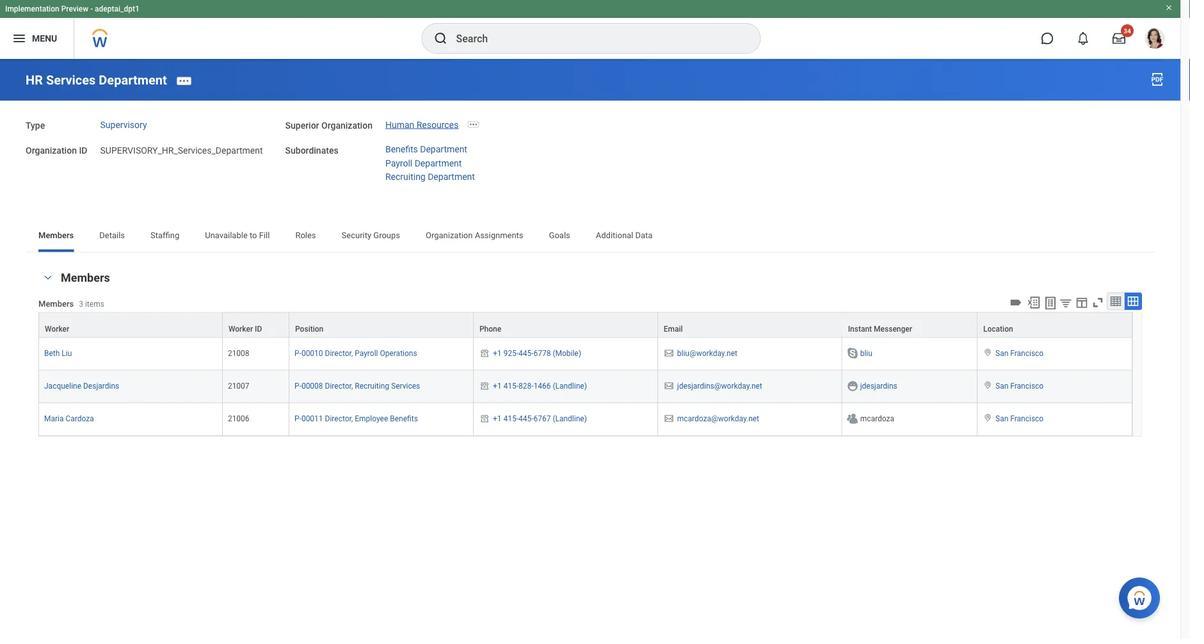 Task type: describe. For each thing, give the bounding box(es) containing it.
to
[[250, 231, 257, 240]]

p-00011 director, employee benefits
[[295, 414, 418, 423]]

worker for worker id
[[229, 324, 253, 333]]

Search Workday  search field
[[456, 24, 734, 53]]

groups
[[374, 231, 400, 240]]

bliu
[[861, 349, 873, 358]]

+1 925-445-6778 (mobile) link
[[493, 346, 582, 358]]

superior organization
[[285, 121, 373, 131]]

jdesjardins@workday.net link
[[678, 379, 763, 391]]

payroll inside items selected list
[[386, 158, 413, 169]]

jdesjardins
[[861, 382, 898, 391]]

justify image
[[12, 31, 27, 46]]

mcardoza element
[[861, 412, 895, 423]]

recruiting inside row
[[355, 382, 389, 391]]

34 button
[[1106, 24, 1134, 53]]

notifications large image
[[1077, 32, 1090, 45]]

profile logan mcneil image
[[1145, 28, 1166, 51]]

worker id button
[[223, 313, 289, 337]]

row containing worker
[[38, 312, 1133, 338]]

members 3 items
[[38, 299, 104, 309]]

mcardoza@workday.net link
[[678, 412, 760, 423]]

phone button
[[474, 313, 658, 337]]

additional data
[[596, 231, 653, 240]]

worker button
[[39, 313, 222, 337]]

bliu@workday.net link
[[678, 346, 738, 358]]

worker for worker
[[45, 324, 69, 333]]

jacqueline
[[44, 382, 81, 391]]

position button
[[290, 313, 473, 337]]

415- for 828-
[[504, 382, 519, 391]]

+1 for +1 415-445-6767 (landline)
[[493, 414, 502, 423]]

supervisory link
[[100, 119, 147, 130]]

messenger
[[874, 324, 913, 333]]

cardoza
[[66, 414, 94, 423]]

2 mail image from the top
[[663, 381, 675, 391]]

3
[[79, 300, 83, 309]]

+1 925-445-6778 (mobile)
[[493, 349, 582, 358]]

menu banner
[[0, 0, 1181, 59]]

expand table image
[[1127, 295, 1140, 308]]

3 san francisco from the top
[[996, 414, 1044, 423]]

payroll department
[[386, 158, 462, 169]]

-
[[90, 4, 93, 13]]

benefits inside items selected list
[[386, 144, 418, 155]]

jdesjardins link
[[861, 379, 898, 391]]

implementation
[[5, 4, 59, 13]]

maria
[[44, 414, 64, 423]]

items selected list
[[386, 144, 497, 182]]

828-
[[519, 382, 534, 391]]

mcardoza@workday.net
[[678, 414, 760, 423]]

additional
[[596, 231, 634, 240]]

data
[[636, 231, 653, 240]]

staffing
[[151, 231, 179, 240]]

email
[[664, 324, 683, 333]]

benefits department
[[386, 144, 468, 155]]

beth liu link
[[44, 346, 72, 358]]

francisco for jdesjardins
[[1011, 382, 1044, 391]]

location image
[[983, 414, 994, 423]]

email button
[[658, 313, 842, 337]]

subordinates
[[285, 145, 339, 156]]

instant messenger
[[849, 324, 913, 333]]

desjardins
[[83, 382, 119, 391]]

6767
[[534, 414, 551, 423]]

search image
[[433, 31, 449, 46]]

payroll department link
[[386, 158, 462, 169]]

yahoo image
[[847, 380, 859, 392]]

recruiting inside items selected list
[[386, 172, 426, 182]]

superior
[[285, 121, 319, 131]]

location image for bliu
[[983, 348, 994, 357]]

2 vertical spatial members
[[38, 299, 74, 309]]

6778
[[534, 349, 551, 358]]

close environment banner image
[[1166, 4, 1174, 12]]

00008
[[302, 382, 323, 391]]

hr services department link
[[26, 73, 167, 88]]

benefits department link
[[386, 144, 468, 155]]

francisco for bliu
[[1011, 349, 1044, 358]]

select to filter grid data image
[[1059, 296, 1074, 310]]

445- for 415-
[[519, 414, 534, 423]]

human resources
[[386, 119, 459, 130]]

jacqueline desjardins link
[[44, 379, 119, 391]]

mcardoza
[[861, 414, 895, 423]]

1 vertical spatial members
[[61, 271, 110, 284]]

hr
[[26, 73, 43, 88]]

operations
[[380, 349, 417, 358]]

members button
[[61, 271, 110, 284]]

assignments
[[475, 231, 524, 240]]

export to worksheets image
[[1043, 296, 1059, 311]]

mail image for mcardoza@workday.net
[[663, 414, 675, 424]]

beth liu
[[44, 349, 72, 358]]

members inside tab list
[[38, 231, 74, 240]]

worker id
[[229, 324, 262, 333]]

phone image for +1 925-445-6778 (mobile)
[[479, 348, 491, 358]]

click to view/edit grid preferences image
[[1076, 296, 1090, 310]]

san francisco for jdesjardins
[[996, 382, 1044, 391]]

preview
[[61, 4, 89, 13]]

resources
[[417, 119, 459, 130]]

table image
[[1110, 295, 1123, 308]]

3 san from the top
[[996, 414, 1009, 423]]

supervisory_hr_services_department
[[100, 145, 263, 156]]

inbox large image
[[1113, 32, 1126, 45]]

beth
[[44, 349, 60, 358]]

0 vertical spatial organization
[[322, 121, 373, 131]]

director, for payroll
[[325, 349, 353, 358]]

recruiting department
[[386, 172, 475, 182]]

(mobile)
[[553, 349, 582, 358]]

(landline) for +1 415-828-1466 (landline)
[[553, 382, 587, 391]]

san for bliu
[[996, 349, 1009, 358]]

organization id
[[26, 145, 87, 156]]

phone image for +1 415-828-1466 (landline)
[[479, 381, 491, 391]]

location button
[[978, 313, 1133, 337]]

21008
[[228, 349, 250, 358]]

instant messenger button
[[843, 313, 978, 337]]

415- for 445-
[[504, 414, 519, 423]]



Task type: vqa. For each thing, say whether or not it's contained in the screenshot.
"region"
no



Task type: locate. For each thing, give the bounding box(es) containing it.
tab list
[[26, 221, 1156, 252]]

row containing maria cardoza
[[38, 403, 1133, 436]]

liu
[[62, 349, 72, 358]]

id for organization id
[[79, 145, 87, 156]]

francisco
[[1011, 349, 1044, 358], [1011, 382, 1044, 391], [1011, 414, 1044, 423]]

00011
[[302, 414, 323, 423]]

san for jdesjardins
[[996, 382, 1009, 391]]

director, for employee
[[325, 414, 353, 423]]

0 vertical spatial mail image
[[663, 348, 675, 358]]

2 vertical spatial san francisco link
[[996, 412, 1044, 423]]

0 vertical spatial +1
[[493, 349, 502, 358]]

34
[[1124, 27, 1132, 35]]

phone image
[[479, 348, 491, 358], [479, 381, 491, 391]]

445- up 828-
[[519, 349, 534, 358]]

members group
[[38, 270, 1143, 437]]

security groups
[[342, 231, 400, 240]]

2 francisco from the top
[[1011, 382, 1044, 391]]

payroll down the benefits department link
[[386, 158, 413, 169]]

bliu@workday.net
[[678, 349, 738, 358]]

location image
[[983, 348, 994, 357], [983, 381, 994, 390]]

type
[[26, 121, 45, 131]]

2 445- from the top
[[519, 414, 534, 423]]

organization left the assignments
[[426, 231, 473, 240]]

worker up 21008
[[229, 324, 253, 333]]

2 san francisco link from the top
[[996, 379, 1044, 391]]

tag image
[[1010, 296, 1024, 310]]

supervisory
[[100, 119, 147, 130]]

0 vertical spatial benefits
[[386, 144, 418, 155]]

+1 415-445-6767 (landline) link
[[493, 412, 587, 423]]

organization for organization id
[[26, 145, 77, 156]]

1 vertical spatial recruiting
[[355, 382, 389, 391]]

mail image
[[663, 348, 675, 358], [663, 381, 675, 391], [663, 414, 675, 424]]

tab list inside 'hr services department' main content
[[26, 221, 1156, 252]]

2 vertical spatial san francisco
[[996, 414, 1044, 423]]

1 vertical spatial benefits
[[390, 414, 418, 423]]

+1 for +1 415-828-1466 (landline)
[[493, 382, 502, 391]]

department up supervisory
[[99, 73, 167, 88]]

payroll down position popup button
[[355, 349, 378, 358]]

p- down position
[[295, 349, 302, 358]]

445- for 925-
[[519, 349, 534, 358]]

2 san francisco from the top
[[996, 382, 1044, 391]]

+1 415-828-1466 (landline)
[[493, 382, 587, 391]]

925-
[[504, 349, 519, 358]]

0 vertical spatial services
[[46, 73, 96, 88]]

415- right phone icon on the bottom left of page
[[504, 414, 519, 423]]

id inside popup button
[[255, 324, 262, 333]]

1 vertical spatial payroll
[[355, 349, 378, 358]]

services down 'operations'
[[391, 382, 420, 391]]

0 horizontal spatial services
[[46, 73, 96, 88]]

director, right 00011
[[325, 414, 353, 423]]

21006
[[228, 414, 250, 423]]

maria cardoza link
[[44, 412, 94, 423]]

2 vertical spatial mail image
[[663, 414, 675, 424]]

0 vertical spatial payroll
[[386, 158, 413, 169]]

2 +1 from the top
[[493, 382, 502, 391]]

1 horizontal spatial services
[[391, 382, 420, 391]]

services right hr
[[46, 73, 96, 88]]

director, right 00008
[[325, 382, 353, 391]]

3 p- from the top
[[295, 414, 302, 423]]

1 francisco from the top
[[1011, 349, 1044, 358]]

0 vertical spatial (landline)
[[553, 382, 587, 391]]

location image down location
[[983, 348, 994, 357]]

1 mail image from the top
[[663, 348, 675, 358]]

1 vertical spatial p-
[[295, 382, 302, 391]]

2 p- from the top
[[295, 382, 302, 391]]

id
[[79, 145, 87, 156], [255, 324, 262, 333]]

san francisco link for bliu
[[996, 346, 1044, 358]]

row down 1466
[[38, 403, 1133, 436]]

1 san francisco link from the top
[[996, 346, 1044, 358]]

id for worker id
[[255, 324, 262, 333]]

instant
[[849, 324, 873, 333]]

1 vertical spatial san francisco link
[[996, 379, 1044, 391]]

recruiting
[[386, 172, 426, 182], [355, 382, 389, 391]]

items
[[85, 300, 104, 309]]

jdesjardins@workday.net
[[678, 382, 763, 391]]

2 vertical spatial director,
[[325, 414, 353, 423]]

2 horizontal spatial organization
[[426, 231, 473, 240]]

organization up subordinates
[[322, 121, 373, 131]]

implementation preview -   adeptai_dpt1
[[5, 4, 140, 13]]

0 vertical spatial francisco
[[1011, 349, 1044, 358]]

roles
[[296, 231, 316, 240]]

1 vertical spatial location image
[[983, 381, 994, 390]]

worker
[[45, 324, 69, 333], [229, 324, 253, 333]]

services
[[46, 73, 96, 88], [391, 382, 420, 391]]

p- inside 'link'
[[295, 414, 302, 423]]

1 location image from the top
[[983, 348, 994, 357]]

1 vertical spatial 445-
[[519, 414, 534, 423]]

human
[[386, 119, 415, 130]]

3 row from the top
[[38, 371, 1133, 403]]

department up payroll department link
[[420, 144, 468, 155]]

members left '3'
[[38, 299, 74, 309]]

p- for 00008
[[295, 382, 302, 391]]

1 vertical spatial phone image
[[479, 381, 491, 391]]

payroll inside p-00010 director, payroll operations link
[[355, 349, 378, 358]]

1 vertical spatial francisco
[[1011, 382, 1044, 391]]

0 vertical spatial members
[[38, 231, 74, 240]]

menu button
[[0, 18, 74, 59]]

benefits inside 'link'
[[390, 414, 418, 423]]

hr services department
[[26, 73, 167, 88]]

1 phone image from the top
[[479, 348, 491, 358]]

2 director, from the top
[[325, 382, 353, 391]]

1 (landline) from the top
[[553, 382, 587, 391]]

1 san francisco from the top
[[996, 349, 1044, 358]]

2 415- from the top
[[504, 414, 519, 423]]

21007
[[228, 382, 250, 391]]

toolbar inside members group
[[1008, 292, 1143, 312]]

details
[[99, 231, 125, 240]]

1 vertical spatial 415-
[[504, 414, 519, 423]]

0 horizontal spatial organization
[[26, 145, 77, 156]]

0 vertical spatial recruiting
[[386, 172, 426, 182]]

fill
[[259, 231, 270, 240]]

location image for jdesjardins
[[983, 381, 994, 390]]

benefits down human
[[386, 144, 418, 155]]

1 vertical spatial id
[[255, 324, 262, 333]]

p- down 00008
[[295, 414, 302, 423]]

row up (mobile)
[[38, 312, 1133, 338]]

1 row from the top
[[38, 312, 1133, 338]]

1 vertical spatial organization
[[26, 145, 77, 156]]

members
[[38, 231, 74, 240], [61, 271, 110, 284], [38, 299, 74, 309]]

services inside members group
[[391, 382, 420, 391]]

+1 right phone icon on the bottom left of page
[[493, 414, 502, 423]]

+1 415-445-6767 (landline)
[[493, 414, 587, 423]]

bliu link
[[861, 346, 873, 358]]

3 mail image from the top
[[663, 414, 675, 424]]

3 francisco from the top
[[1011, 414, 1044, 423]]

human resources link
[[386, 119, 459, 130]]

1 445- from the top
[[519, 349, 534, 358]]

members up chevron down image
[[38, 231, 74, 240]]

1 vertical spatial san francisco
[[996, 382, 1044, 391]]

00010
[[302, 349, 323, 358]]

department for payroll
[[415, 158, 462, 169]]

goals
[[549, 231, 571, 240]]

director, for recruiting
[[325, 382, 353, 391]]

1 san from the top
[[996, 349, 1009, 358]]

san francisco
[[996, 349, 1044, 358], [996, 382, 1044, 391], [996, 414, 1044, 423]]

members up '3'
[[61, 271, 110, 284]]

1 vertical spatial services
[[391, 382, 420, 391]]

0 vertical spatial id
[[79, 145, 87, 156]]

mail image for bliu@workday.net
[[663, 348, 675, 358]]

department down payroll department
[[428, 172, 475, 182]]

employee
[[355, 414, 388, 423]]

1 horizontal spatial id
[[255, 324, 262, 333]]

p-00010 director, payroll operations
[[295, 349, 417, 358]]

fullscreen image
[[1092, 296, 1106, 310]]

0 vertical spatial 445-
[[519, 349, 534, 358]]

skype image
[[847, 347, 859, 360]]

row down phone popup button
[[38, 338, 1133, 371]]

benefits
[[386, 144, 418, 155], [390, 414, 418, 423]]

export to excel image
[[1027, 296, 1042, 310]]

director,
[[325, 349, 353, 358], [325, 382, 353, 391], [325, 414, 353, 423]]

location
[[984, 324, 1014, 333]]

san francisco for bliu
[[996, 349, 1044, 358]]

1 p- from the top
[[295, 349, 302, 358]]

organization down type
[[26, 145, 77, 156]]

phone image down the phone
[[479, 348, 491, 358]]

phone image
[[479, 414, 491, 424]]

+1 415-828-1466 (landline) link
[[493, 379, 587, 391]]

tab list containing members
[[26, 221, 1156, 252]]

location image up location icon
[[983, 381, 994, 390]]

1 vertical spatial san
[[996, 382, 1009, 391]]

organization for organization assignments
[[426, 231, 473, 240]]

row containing jacqueline desjardins
[[38, 371, 1133, 403]]

department for recruiting
[[428, 172, 475, 182]]

2 san from the top
[[996, 382, 1009, 391]]

hr services department main content
[[0, 59, 1181, 494]]

recruiting down payroll department
[[386, 172, 426, 182]]

(landline)
[[553, 382, 587, 391], [553, 414, 587, 423]]

1 415- from the top
[[504, 382, 519, 391]]

415- left 1466
[[504, 382, 519, 391]]

toolbar
[[1008, 292, 1143, 312]]

phone image up phone icon on the bottom left of page
[[479, 381, 491, 391]]

p- for 00010
[[295, 349, 302, 358]]

0 vertical spatial san
[[996, 349, 1009, 358]]

mail image left the mcardoza@workday.net
[[663, 414, 675, 424]]

p- for 00011
[[295, 414, 302, 423]]

0 horizontal spatial payroll
[[355, 349, 378, 358]]

san francisco link for jdesjardins
[[996, 379, 1044, 391]]

0 vertical spatial p-
[[295, 349, 302, 358]]

director, right 00010
[[325, 349, 353, 358]]

organization assignments
[[426, 231, 524, 240]]

department for benefits
[[420, 144, 468, 155]]

san
[[996, 349, 1009, 358], [996, 382, 1009, 391], [996, 414, 1009, 423]]

worker up beth liu link
[[45, 324, 69, 333]]

jacqueline desjardins
[[44, 382, 119, 391]]

unavailable
[[205, 231, 248, 240]]

0 vertical spatial phone image
[[479, 348, 491, 358]]

2 worker from the left
[[229, 324, 253, 333]]

adeptai_dpt1
[[95, 4, 140, 13]]

2 vertical spatial p-
[[295, 414, 302, 423]]

department up recruiting department
[[415, 158, 462, 169]]

2 location image from the top
[[983, 381, 994, 390]]

445- down 828-
[[519, 414, 534, 423]]

1 worker from the left
[[45, 324, 69, 333]]

p- down 00010
[[295, 382, 302, 391]]

1 vertical spatial mail image
[[663, 381, 675, 391]]

3 director, from the top
[[325, 414, 353, 423]]

(landline) right 6767
[[553, 414, 587, 423]]

+1 left 828-
[[493, 382, 502, 391]]

view printable version (pdf) image
[[1150, 72, 1166, 87]]

+1 for +1 925-445-6778 (mobile)
[[493, 349, 502, 358]]

chevron down image
[[40, 273, 56, 282]]

director, inside 'link'
[[325, 414, 353, 423]]

phone
[[480, 324, 502, 333]]

recruiting department link
[[386, 172, 475, 182]]

0 horizontal spatial worker
[[45, 324, 69, 333]]

0 vertical spatial san francisco
[[996, 349, 1044, 358]]

1 +1 from the top
[[493, 349, 502, 358]]

recruiting up employee
[[355, 382, 389, 391]]

organization inside tab list
[[426, 231, 473, 240]]

1 vertical spatial director,
[[325, 382, 353, 391]]

2 row from the top
[[38, 338, 1133, 371]]

0 vertical spatial 415-
[[504, 382, 519, 391]]

(landline) right 1466
[[553, 382, 587, 391]]

1 vertical spatial +1
[[493, 382, 502, 391]]

1466
[[534, 382, 551, 391]]

+1 left 925- at the bottom of page
[[493, 349, 502, 358]]

1 vertical spatial (landline)
[[553, 414, 587, 423]]

menu
[[32, 33, 57, 44]]

4 row from the top
[[38, 403, 1133, 436]]

2 (landline) from the top
[[553, 414, 587, 423]]

row down (mobile)
[[38, 371, 1133, 403]]

p-00008 director, recruiting services link
[[295, 379, 420, 391]]

3 +1 from the top
[[493, 414, 502, 423]]

2 phone image from the top
[[479, 381, 491, 391]]

3 san francisco link from the top
[[996, 412, 1044, 423]]

payroll
[[386, 158, 413, 169], [355, 349, 378, 358]]

2 vertical spatial organization
[[426, 231, 473, 240]]

row containing beth liu
[[38, 338, 1133, 371]]

san francisco link
[[996, 346, 1044, 358], [996, 379, 1044, 391], [996, 412, 1044, 423]]

1 horizontal spatial worker
[[229, 324, 253, 333]]

2 vertical spatial +1
[[493, 414, 502, 423]]

1 horizontal spatial organization
[[322, 121, 373, 131]]

1 horizontal spatial payroll
[[386, 158, 413, 169]]

benefits right employee
[[390, 414, 418, 423]]

0 horizontal spatial id
[[79, 145, 87, 156]]

2 vertical spatial san
[[996, 414, 1009, 423]]

1 director, from the top
[[325, 349, 353, 358]]

row
[[38, 312, 1133, 338], [38, 338, 1133, 371], [38, 371, 1133, 403], [38, 403, 1133, 436]]

mail image down email
[[663, 348, 675, 358]]

mail image left jdesjardins@workday.net
[[663, 381, 675, 391]]

msn image
[[847, 412, 859, 425]]

p-00010 director, payroll operations link
[[295, 346, 417, 358]]

0 vertical spatial location image
[[983, 348, 994, 357]]

0 vertical spatial san francisco link
[[996, 346, 1044, 358]]

2 vertical spatial francisco
[[1011, 414, 1044, 423]]

(landline) for +1 415-445-6767 (landline)
[[553, 414, 587, 423]]

0 vertical spatial director,
[[325, 349, 353, 358]]



